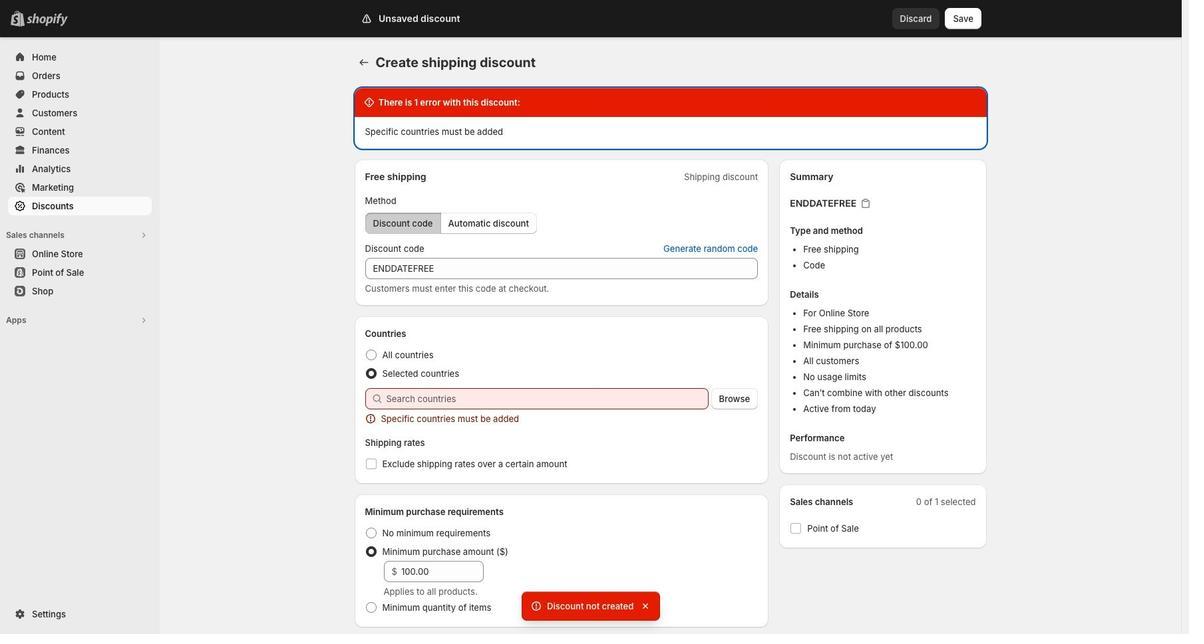 Task type: describe. For each thing, give the bounding box(es) containing it.
shopify image
[[27, 13, 68, 27]]

Search countries text field
[[386, 389, 709, 410]]



Task type: vqa. For each thing, say whether or not it's contained in the screenshot.
"Orders" link
no



Task type: locate. For each thing, give the bounding box(es) containing it.
0.00 text field
[[401, 562, 484, 583]]

None text field
[[365, 258, 758, 280]]



